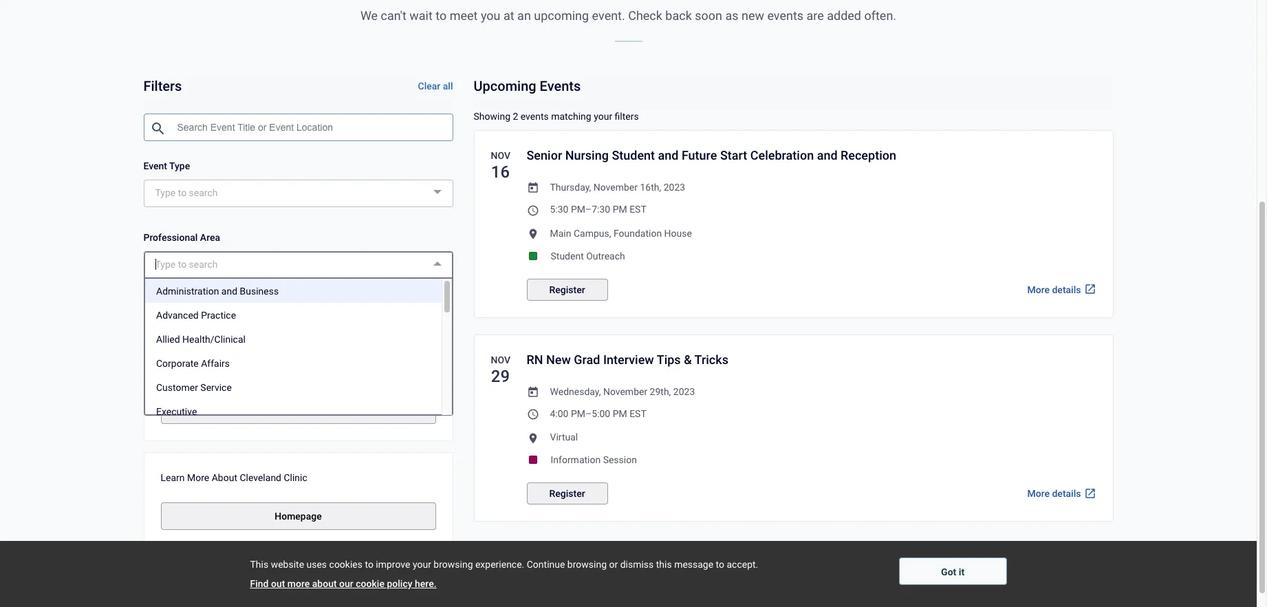 Task type: describe. For each thing, give the bounding box(es) containing it.
experience.
[[476, 559, 525, 570]]

register for 16
[[550, 284, 585, 295]]

5:00
[[592, 408, 611, 419]]

accept.
[[727, 559, 759, 570]]

new
[[547, 352, 571, 367]]

dismiss
[[621, 559, 654, 570]]

you
[[481, 8, 501, 23]]

wednesday,
[[550, 386, 601, 397]]

to right wait
[[436, 8, 447, 23]]

tricks
[[695, 352, 729, 367]]

clinic
[[284, 472, 308, 483]]

new
[[742, 8, 765, 23]]

more for 29
[[1028, 488, 1050, 499]]

est for 29
[[630, 408, 647, 419]]

4:00 pm – 5:00 pm est
[[550, 408, 647, 419]]

type for professional area
[[155, 259, 176, 270]]

event
[[144, 160, 167, 171]]

cookies
[[329, 559, 363, 570]]

nov 29
[[491, 354, 511, 386]]

uses
[[307, 559, 327, 570]]

matching
[[552, 111, 592, 122]]

pm right 4:00
[[571, 408, 586, 419]]

learn more about cleveland clinic
[[161, 472, 308, 483]]

information
[[551, 455, 601, 466]]

7:30
[[592, 204, 611, 215]]

register link for 29
[[527, 483, 608, 505]]

to up cookie
[[365, 559, 374, 570]]

added
[[828, 8, 862, 23]]

location image for 16
[[527, 228, 539, 240]]

homepage
[[275, 511, 322, 522]]

showing 2 events matching your filters
[[474, 111, 639, 122]]

this
[[250, 559, 269, 570]]

grad
[[574, 352, 601, 367]]

executive
[[156, 406, 197, 417]]

celebration
[[751, 148, 814, 163]]

type for event type
[[155, 187, 176, 198]]

as
[[726, 8, 739, 23]]

homepage link
[[161, 503, 436, 530]]

0 vertical spatial events
[[768, 8, 804, 23]]

careers link
[[161, 397, 436, 424]]

filters
[[144, 78, 182, 94]]

interview
[[604, 352, 654, 367]]

to down professional area
[[178, 259, 187, 270]]

soon
[[695, 8, 723, 23]]

careers
[[282, 405, 315, 416]]

more for 16
[[1028, 284, 1050, 295]]

1 horizontal spatial your
[[594, 111, 613, 122]]

are
[[807, 8, 824, 23]]

find out more about our cookie policy here.
[[250, 578, 437, 589]]

explore
[[161, 366, 193, 377]]

more
[[288, 578, 310, 589]]

pm right 7:30
[[613, 204, 628, 215]]

16
[[491, 163, 510, 182]]

time image
[[527, 204, 539, 217]]

find out more about our cookie policy here. link
[[250, 577, 878, 591]]

upcoming
[[534, 8, 589, 23]]

learn
[[161, 472, 185, 483]]

house
[[665, 228, 692, 239]]

this website uses cookies to improve your browsing experience. continue browsing or dismiss this message to accept.
[[250, 559, 759, 570]]

0 vertical spatial student
[[612, 148, 655, 163]]

allied
[[156, 334, 180, 345]]

senior
[[527, 148, 563, 163]]

event.
[[592, 8, 626, 23]]

customer
[[156, 382, 198, 393]]

time image
[[527, 408, 539, 421]]

search for type
[[189, 187, 218, 198]]

our
[[195, 366, 210, 377]]

2023 for 16
[[664, 182, 686, 193]]

check
[[629, 8, 663, 23]]

got it button
[[900, 558, 1007, 585]]

an
[[518, 8, 531, 23]]

events
[[540, 78, 581, 94]]

rn
[[527, 352, 543, 367]]

reception
[[841, 148, 897, 163]]

wait
[[410, 8, 433, 23]]

search image
[[150, 121, 166, 137]]

29th,
[[650, 386, 671, 397]]

information session
[[551, 455, 637, 466]]

virtual
[[550, 432, 578, 443]]

campus,
[[574, 228, 612, 239]]

date image for 16
[[527, 182, 539, 194]]

to down the event type
[[178, 187, 187, 198]]

corporate
[[156, 358, 198, 369]]

message
[[675, 559, 714, 570]]

service
[[200, 382, 232, 393]]

est for 16
[[630, 204, 647, 215]]

advanced practice
[[156, 309, 236, 320]]

explore our open positions careers
[[161, 366, 315, 416]]

clear all link
[[418, 78, 453, 94]]

– for 16
[[586, 204, 592, 215]]

0 horizontal spatial your
[[413, 559, 432, 570]]

clear all
[[418, 81, 453, 92]]

5:30
[[550, 204, 569, 215]]

all
[[443, 81, 453, 92]]

details for 16
[[1053, 284, 1082, 295]]

search for area
[[189, 259, 218, 270]]

2
[[513, 111, 519, 122]]

1 browsing from the left
[[434, 559, 473, 570]]

or
[[610, 559, 618, 570]]

4:00
[[550, 408, 569, 419]]

nov for 29
[[491, 354, 511, 365]]

pm right 5:30
[[571, 204, 586, 215]]

0 vertical spatial type
[[169, 160, 190, 171]]

advanced
[[156, 309, 198, 320]]



Task type: vqa. For each thing, say whether or not it's contained in the screenshot.
topmost 'Information'
no



Task type: locate. For each thing, give the bounding box(es) containing it.
meet
[[450, 8, 478, 23]]

professional area
[[144, 232, 220, 243]]

events right the "2" at the top of page
[[521, 111, 549, 122]]

2023
[[664, 182, 686, 193], [674, 386, 695, 397]]

est
[[630, 204, 647, 215], [630, 408, 647, 419]]

0 vertical spatial est
[[630, 204, 647, 215]]

events left are
[[768, 8, 804, 23]]

more details link
[[1028, 280, 1097, 298], [1028, 484, 1097, 502]]

1 vertical spatial your
[[413, 559, 432, 570]]

type
[[169, 160, 190, 171], [155, 187, 176, 198], [155, 259, 176, 270]]

tips
[[657, 352, 681, 367]]

foundation
[[614, 228, 662, 239]]

nov up '16'
[[491, 150, 511, 161]]

got it
[[942, 566, 965, 577]]

type to search for type
[[155, 187, 218, 198]]

2 date image from the top
[[527, 386, 539, 399]]

search
[[189, 187, 218, 198], [189, 259, 218, 270]]

more details link for 29
[[1028, 484, 1097, 502]]

outreach
[[587, 250, 626, 261]]

1 nov from the top
[[491, 150, 511, 161]]

1 search from the top
[[189, 187, 218, 198]]

can't
[[381, 8, 407, 23]]

november up 7:30
[[594, 182, 638, 193]]

1 vertical spatial search
[[189, 259, 218, 270]]

policy
[[387, 578, 413, 589]]

2 type to search from the top
[[155, 259, 218, 270]]

1 vertical spatial events
[[521, 111, 549, 122]]

wednesday, november 29th, 2023
[[550, 386, 695, 397]]

None field
[[155, 253, 256, 278]]

1 register from the top
[[550, 284, 585, 295]]

2 vertical spatial more
[[1028, 488, 1050, 499]]

0 vertical spatial –
[[586, 204, 592, 215]]

1 vertical spatial nov
[[491, 354, 511, 365]]

1 vertical spatial november
[[604, 386, 648, 397]]

about
[[212, 472, 237, 483]]

professional
[[144, 232, 198, 243]]

29
[[491, 367, 510, 386]]

2 – from the top
[[586, 408, 592, 419]]

1 register link from the top
[[527, 279, 608, 301]]

1 vertical spatial est
[[630, 408, 647, 419]]

1 type to search from the top
[[155, 187, 218, 198]]

Search Event Title or Event Location text field
[[172, 114, 453, 140]]

november down rn new grad interview tips & tricks
[[604, 386, 648, 397]]

1 vertical spatial details
[[1053, 488, 1082, 499]]

row group containing administration and business
[[145, 279, 442, 607]]

1 – from the top
[[586, 204, 592, 215]]

start
[[721, 148, 748, 163]]

2 est from the top
[[630, 408, 647, 419]]

filters
[[615, 111, 639, 122]]

details for 29
[[1053, 488, 1082, 499]]

– for 29
[[586, 408, 592, 419]]

register link for 16
[[527, 279, 608, 301]]

2 register link from the top
[[527, 483, 608, 505]]

date image for 29
[[527, 386, 539, 399]]

location image
[[527, 228, 539, 240], [527, 432, 539, 444]]

open in new tab image for 29
[[1084, 487, 1097, 499]]

your left filters
[[594, 111, 613, 122]]

often.
[[865, 8, 897, 23]]

search up area
[[189, 187, 218, 198]]

nov up 29
[[491, 354, 511, 365]]

2 more details from the top
[[1028, 488, 1082, 499]]

showing
[[474, 111, 511, 122]]

main campus, foundation house
[[550, 228, 692, 239]]

1 vertical spatial date image
[[527, 386, 539, 399]]

1 horizontal spatial student
[[612, 148, 655, 163]]

register link down information
[[527, 483, 608, 505]]

it
[[959, 566, 965, 577]]

0 vertical spatial nov
[[491, 150, 511, 161]]

1 vertical spatial type
[[155, 187, 176, 198]]

open
[[212, 366, 235, 377]]

session
[[603, 455, 637, 466]]

business
[[240, 285, 279, 296]]

and left the "future"
[[658, 148, 679, 163]]

1 vertical spatial 2023
[[674, 386, 695, 397]]

0 horizontal spatial and
[[221, 285, 237, 296]]

1 horizontal spatial browsing
[[568, 559, 607, 570]]

more
[[1028, 284, 1050, 295], [187, 472, 209, 483], [1028, 488, 1050, 499]]

1 vertical spatial more details link
[[1028, 484, 1097, 502]]

date image
[[527, 182, 539, 194], [527, 386, 539, 399]]

– down wednesday,
[[586, 408, 592, 419]]

and up practice
[[221, 285, 237, 296]]

website
[[271, 559, 304, 570]]

0 vertical spatial 2023
[[664, 182, 686, 193]]

16th,
[[640, 182, 662, 193]]

0 vertical spatial search
[[189, 187, 218, 198]]

event type
[[144, 160, 190, 171]]

back
[[666, 8, 692, 23]]

1 more details from the top
[[1028, 284, 1082, 295]]

main
[[550, 228, 572, 239]]

type to search for area
[[155, 259, 218, 270]]

est down wednesday, november 29th, 2023
[[630, 408, 647, 419]]

student down main
[[551, 250, 584, 261]]

1 vertical spatial –
[[586, 408, 592, 419]]

– up "campus," on the top of the page
[[586, 204, 592, 215]]

administration
[[156, 285, 219, 296]]

0 vertical spatial more
[[1028, 284, 1050, 295]]

pm right 5:00
[[613, 408, 628, 419]]

2023 for 29
[[674, 386, 695, 397]]

upcoming events
[[474, 78, 581, 94]]

student
[[612, 148, 655, 163], [551, 250, 584, 261]]

0 vertical spatial your
[[594, 111, 613, 122]]

date image up time icon
[[527, 182, 539, 194]]

1 vertical spatial type to search
[[155, 259, 218, 270]]

1 more details link from the top
[[1028, 280, 1097, 298]]

location image for 29
[[527, 432, 539, 444]]

register
[[550, 284, 585, 295], [550, 488, 585, 499]]

1 vertical spatial student
[[551, 250, 584, 261]]

2 vertical spatial type
[[155, 259, 176, 270]]

1 location image from the top
[[527, 228, 539, 240]]

0 horizontal spatial events
[[521, 111, 549, 122]]

0 vertical spatial register link
[[527, 279, 608, 301]]

1 vertical spatial register link
[[527, 483, 608, 505]]

0 vertical spatial date image
[[527, 182, 539, 194]]

your
[[594, 111, 613, 122], [413, 559, 432, 570]]

2 location image from the top
[[527, 432, 539, 444]]

1 horizontal spatial events
[[768, 8, 804, 23]]

more details link for 16
[[1028, 280, 1097, 298]]

positions
[[237, 366, 277, 377]]

1 vertical spatial register
[[550, 488, 585, 499]]

find
[[250, 578, 269, 589]]

and
[[658, 148, 679, 163], [818, 148, 838, 163], [221, 285, 237, 296]]

est up foundation
[[630, 204, 647, 215]]

0 horizontal spatial student
[[551, 250, 584, 261]]

type down the event type
[[155, 187, 176, 198]]

0 vertical spatial november
[[594, 182, 638, 193]]

nov for 16
[[491, 150, 511, 161]]

2 open in new tab image from the top
[[1084, 487, 1097, 499]]

register down student outreach
[[550, 284, 585, 295]]

more details
[[1028, 284, 1082, 295], [1028, 488, 1082, 499]]

1 est from the top
[[630, 204, 647, 215]]

1 vertical spatial location image
[[527, 432, 539, 444]]

2 more details link from the top
[[1028, 484, 1097, 502]]

row group
[[145, 279, 442, 607]]

nov 16
[[491, 150, 511, 182]]

continue
[[527, 559, 565, 570]]

2 nov from the top
[[491, 354, 511, 365]]

practice
[[201, 309, 236, 320]]

out
[[271, 578, 285, 589]]

we can't wait to meet you at an upcoming event. check back soon as new events are added often.
[[361, 8, 897, 23]]

1 vertical spatial open in new tab image
[[1084, 487, 1097, 499]]

0 horizontal spatial browsing
[[434, 559, 473, 570]]

type to search up administration
[[155, 259, 218, 270]]

1 open in new tab image from the top
[[1084, 283, 1097, 295]]

browsing left or
[[568, 559, 607, 570]]

more details for 16
[[1028, 284, 1082, 295]]

your up here.
[[413, 559, 432, 570]]

0 vertical spatial register
[[550, 284, 585, 295]]

2023 right 29th,
[[674, 386, 695, 397]]

at
[[504, 8, 515, 23]]

administration and business
[[156, 285, 279, 296]]

0 vertical spatial details
[[1053, 284, 1082, 295]]

0 vertical spatial location image
[[527, 228, 539, 240]]

register down information
[[550, 488, 585, 499]]

corporate affairs
[[156, 358, 230, 369]]

november for 29
[[604, 386, 648, 397]]

1 vertical spatial more details
[[1028, 488, 1082, 499]]

2 register from the top
[[550, 488, 585, 499]]

0 vertical spatial open in new tab image
[[1084, 283, 1097, 295]]

pm
[[571, 204, 586, 215], [613, 204, 628, 215], [571, 408, 586, 419], [613, 408, 628, 419]]

2 horizontal spatial and
[[818, 148, 838, 163]]

clear
[[418, 81, 441, 92]]

search down area
[[189, 259, 218, 270]]

cookie
[[356, 578, 385, 589]]

register for 29
[[550, 488, 585, 499]]

here.
[[415, 578, 437, 589]]

date image up time image
[[527, 386, 539, 399]]

1 date image from the top
[[527, 182, 539, 194]]

and left reception
[[818, 148, 838, 163]]

to left accept.
[[716, 559, 725, 570]]

open in new tab image
[[1084, 283, 1097, 295], [1084, 487, 1097, 499]]

type down professional on the left top
[[155, 259, 176, 270]]

student up thursday, november 16th, 2023
[[612, 148, 655, 163]]

2 browsing from the left
[[568, 559, 607, 570]]

we
[[361, 8, 378, 23]]

0 vertical spatial type to search
[[155, 187, 218, 198]]

0 vertical spatial more details
[[1028, 284, 1082, 295]]

type right event
[[169, 160, 190, 171]]

browsing up here.
[[434, 559, 473, 570]]

register link down student outreach
[[527, 279, 608, 301]]

1 details from the top
[[1053, 284, 1082, 295]]

1 vertical spatial more
[[187, 472, 209, 483]]

2 search from the top
[[189, 259, 218, 270]]

open in new tab image for 16
[[1084, 283, 1097, 295]]

1 horizontal spatial and
[[658, 148, 679, 163]]

future
[[682, 148, 718, 163]]

2023 right 16th,
[[664, 182, 686, 193]]

this
[[657, 559, 672, 570]]

location image down time image
[[527, 432, 539, 444]]

more details for 29
[[1028, 488, 1082, 499]]

november for 16
[[594, 182, 638, 193]]

0 vertical spatial more details link
[[1028, 280, 1097, 298]]

type to search down the event type
[[155, 187, 218, 198]]

our
[[339, 578, 354, 589]]

2 details from the top
[[1053, 488, 1082, 499]]

got
[[942, 566, 957, 577]]

location image down time icon
[[527, 228, 539, 240]]

allied health/clinical
[[156, 334, 245, 345]]

about
[[312, 578, 337, 589]]

upcoming
[[474, 78, 537, 94]]



